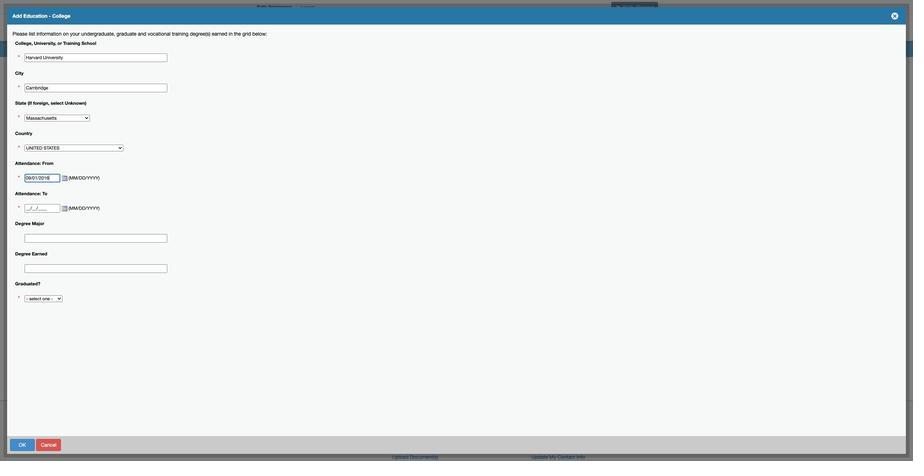 Task type: describe. For each thing, give the bounding box(es) containing it.
close window image
[[890, 10, 901, 22]]

shopping cart image
[[616, 5, 620, 9]]

illinois department of financial and professional regulation image
[[253, 16, 416, 39]]



Task type: locate. For each thing, give the bounding box(es) containing it.
close window image
[[890, 10, 901, 22]]

None text field
[[24, 54, 167, 62], [24, 84, 167, 92], [24, 235, 167, 243], [24, 54, 167, 62], [24, 84, 167, 92], [24, 235, 167, 243]]

None button
[[10, 440, 35, 452], [36, 440, 61, 452], [150, 440, 179, 452], [180, 440, 200, 452], [854, 440, 899, 452], [10, 440, 35, 452], [36, 440, 61, 452], [150, 440, 179, 452], [180, 440, 200, 452], [854, 440, 899, 452]]

None text field
[[24, 174, 60, 183], [24, 204, 60, 213], [24, 265, 167, 273], [24, 174, 60, 183], [24, 204, 60, 213], [24, 265, 167, 273]]

None image field
[[60, 176, 67, 182], [60, 206, 67, 212], [60, 176, 67, 182], [60, 206, 67, 212]]

delete this row image
[[162, 92, 167, 98]]



